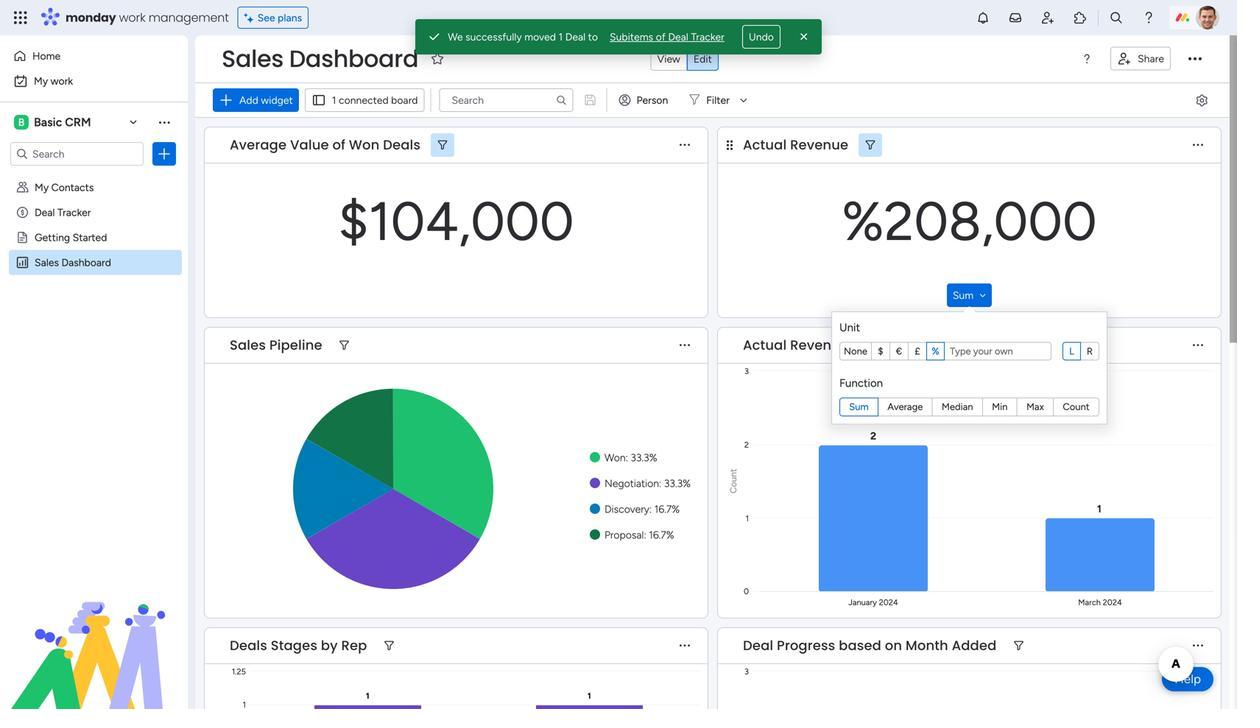 Task type: locate. For each thing, give the bounding box(es) containing it.
sales
[[222, 42, 283, 75], [35, 256, 59, 269], [230, 336, 266, 355]]

0 vertical spatial of
[[656, 31, 666, 43]]

Type your own field
[[949, 345, 1048, 358]]

connected
[[339, 94, 389, 106]]

0 horizontal spatial won
[[349, 136, 380, 154]]

1 inside 1 connected board popup button
[[332, 94, 336, 106]]

%
[[932, 345, 940, 357]]

view button
[[651, 47, 687, 71]]

0 vertical spatial dashboard
[[289, 42, 419, 75]]

1 vertical spatial of
[[333, 136, 346, 154]]

more dots image
[[1193, 140, 1204, 150], [680, 641, 690, 651]]

alert containing we successfully moved 1 deal to
[[416, 19, 822, 55]]

1 horizontal spatial tracker
[[691, 31, 725, 43]]

1 horizontal spatial dashboard
[[289, 42, 419, 75]]

0 vertical spatial 33.3%
[[631, 452, 658, 464]]

0 horizontal spatial average
[[230, 136, 287, 154]]

sum inside sum "button"
[[953, 289, 974, 302]]

0 horizontal spatial work
[[51, 75, 73, 87]]

sales for sales dashboard field
[[222, 42, 283, 75]]

subitems
[[610, 31, 654, 43]]

close image
[[797, 29, 812, 44]]

0 horizontal spatial deals
[[230, 637, 267, 655]]

deals
[[383, 136, 421, 154], [230, 637, 267, 655]]

average left median
[[888, 401, 923, 413]]

33.3% up the discovery : 16.7%
[[664, 477, 691, 490]]

: for negotiation
[[659, 477, 662, 490]]

subitems of deal tracker link
[[610, 29, 725, 44]]

deal up display modes group
[[668, 31, 689, 43]]

progress
[[777, 637, 836, 655]]

add widget button
[[213, 88, 299, 112]]

more dots image for month
[[1193, 641, 1204, 651]]

Sales Pipeline field
[[226, 336, 326, 355]]

: for proposal
[[644, 529, 647, 541]]

Deal Progress based on Month Added field
[[740, 637, 1001, 656]]

€
[[896, 345, 903, 357]]

management
[[149, 9, 229, 26]]

won down 1 connected board popup button at left top
[[349, 136, 380, 154]]

1 horizontal spatial average
[[888, 401, 923, 413]]

1 vertical spatial actual
[[743, 336, 787, 355]]

pipeline
[[270, 336, 322, 355]]

deal inside field
[[743, 637, 774, 655]]

0 vertical spatial deals
[[383, 136, 421, 154]]

won up negotiation
[[605, 452, 626, 464]]

sales dashboard down plans
[[222, 42, 419, 75]]

deals inside average value of won deals field
[[383, 136, 421, 154]]

negotiation
[[605, 477, 659, 490]]

sales inside list box
[[35, 256, 59, 269]]

workspace selection element
[[14, 113, 93, 131]]

1 revenue from the top
[[791, 136, 849, 154]]

1 vertical spatial 1
[[332, 94, 336, 106]]

deals down board
[[383, 136, 421, 154]]

sales dashboard
[[222, 42, 419, 75], [35, 256, 111, 269]]

person
[[637, 94, 668, 106]]

options image
[[157, 147, 172, 161]]

view
[[658, 53, 681, 65]]

search everything image
[[1109, 10, 1124, 25]]

month
[[873, 336, 915, 355], [906, 637, 949, 655]]

1 horizontal spatial of
[[656, 31, 666, 43]]

16.7% down negotiation : 33.3%
[[655, 503, 680, 516]]

my left the contacts at top left
[[35, 181, 49, 194]]

1 horizontal spatial 33.3%
[[664, 477, 691, 490]]

more dots image for (deals
[[1193, 340, 1204, 351]]

tracker down the contacts at top left
[[57, 206, 91, 219]]

sum left angle down icon
[[953, 289, 974, 302]]

1 vertical spatial tracker
[[57, 206, 91, 219]]

1 actual from the top
[[743, 136, 787, 154]]

deals left stages
[[230, 637, 267, 655]]

of up "view" button
[[656, 31, 666, 43]]

0 vertical spatial tracker
[[691, 31, 725, 43]]

2 revenue from the top
[[791, 336, 849, 355]]

revenue
[[791, 136, 849, 154], [791, 336, 849, 355]]

0 horizontal spatial 1
[[332, 94, 336, 106]]

add widget
[[239, 94, 293, 106]]

dashboard down started
[[61, 256, 111, 269]]

1 horizontal spatial sales dashboard
[[222, 42, 419, 75]]

sales dashboard inside list box
[[35, 256, 111, 269]]

home link
[[9, 44, 179, 68]]

16.7%
[[655, 503, 680, 516], [649, 529, 675, 541]]

1 vertical spatial my
[[35, 181, 49, 194]]

0 vertical spatial 16.7%
[[655, 503, 680, 516]]

on
[[885, 637, 903, 655]]

public dashboard image
[[15, 256, 29, 270]]

of right the value
[[333, 136, 346, 154]]

my inside option
[[34, 75, 48, 87]]

r
[[1087, 345, 1093, 357]]

sum
[[953, 289, 974, 302], [850, 401, 869, 413]]

actual for actual revenue by month (deals won)
[[743, 336, 787, 355]]

1 vertical spatial sales dashboard
[[35, 256, 111, 269]]

help image
[[1142, 10, 1157, 25]]

more dots image
[[680, 140, 690, 150], [680, 340, 690, 351], [1193, 340, 1204, 351], [1193, 641, 1204, 651]]

33.3% up negotiation : 33.3%
[[631, 452, 658, 464]]

:
[[626, 452, 628, 464], [659, 477, 662, 490], [650, 503, 652, 516], [644, 529, 647, 541]]

0 vertical spatial month
[[873, 336, 915, 355]]

1 vertical spatial deals
[[230, 637, 267, 655]]

: up the discovery : 16.7%
[[659, 477, 662, 490]]

: down negotiation : 33.3%
[[650, 503, 652, 516]]

work inside my work option
[[51, 75, 73, 87]]

my inside list box
[[35, 181, 49, 194]]

menu image
[[1082, 53, 1093, 65]]

average inside field
[[230, 136, 287, 154]]

None search field
[[439, 88, 574, 112]]

getting
[[35, 231, 70, 244]]

deal left to
[[566, 31, 586, 43]]

undo
[[749, 31, 774, 43]]

edit button
[[687, 47, 719, 71]]

1 vertical spatial 16.7%
[[649, 529, 675, 541]]

tracker inside list box
[[57, 206, 91, 219]]

sum button
[[947, 284, 992, 307]]

1 left the connected
[[332, 94, 336, 106]]

0 horizontal spatial dashboard
[[61, 256, 111, 269]]

invite members image
[[1041, 10, 1056, 25]]

1 vertical spatial dashboard
[[61, 256, 111, 269]]

1
[[559, 31, 563, 43], [332, 94, 336, 106]]

angle down image
[[980, 290, 987, 300]]

average
[[230, 136, 287, 154], [888, 401, 923, 413]]

1 horizontal spatial work
[[119, 9, 146, 26]]

1 horizontal spatial sum
[[953, 289, 974, 302]]

1 horizontal spatial won
[[605, 452, 626, 464]]

see plans
[[258, 11, 302, 24]]

public board image
[[15, 231, 29, 245]]

16.7% down the discovery : 16.7%
[[649, 529, 675, 541]]

work right monday
[[119, 9, 146, 26]]

dashboard inside list box
[[61, 256, 111, 269]]

rep
[[341, 637, 367, 655]]

negotiation : 33.3%
[[605, 477, 691, 490]]

work
[[119, 9, 146, 26], [51, 75, 73, 87]]

work for monday
[[119, 9, 146, 26]]

sales right public dashboard image at the left
[[35, 256, 59, 269]]

0 vertical spatial sum
[[953, 289, 974, 302]]

filter
[[707, 94, 730, 106]]

1 right moved
[[559, 31, 563, 43]]

$104,000
[[338, 189, 574, 254]]

sales up add widget popup button in the left top of the page
[[222, 42, 283, 75]]

tracker
[[691, 31, 725, 43], [57, 206, 91, 219]]

0 vertical spatial average
[[230, 136, 287, 154]]

1 vertical spatial by
[[321, 637, 338, 655]]

33.3% for negotiation : 33.3%
[[664, 477, 691, 490]]

my
[[34, 75, 48, 87], [35, 181, 49, 194]]

dashboard
[[289, 42, 419, 75], [61, 256, 111, 269]]

sales left pipeline
[[230, 336, 266, 355]]

0 vertical spatial sales
[[222, 42, 283, 75]]

sales dashboard down getting started
[[35, 256, 111, 269]]

1 vertical spatial revenue
[[791, 336, 849, 355]]

1 connected board
[[332, 94, 418, 106]]

dashboard up the connected
[[289, 42, 419, 75]]

monday work management
[[66, 9, 229, 26]]

1 connected board button
[[305, 88, 425, 112]]

search image
[[556, 94, 568, 106]]

my contacts
[[35, 181, 94, 194]]

tracker up edit button
[[691, 31, 725, 43]]

2 actual from the top
[[743, 336, 787, 355]]

of
[[656, 31, 666, 43], [333, 136, 346, 154]]

: up negotiation
[[626, 452, 628, 464]]

won)
[[967, 336, 1001, 355]]

0 vertical spatial won
[[349, 136, 380, 154]]

0 vertical spatial revenue
[[791, 136, 849, 154]]

by left rep
[[321, 637, 338, 655]]

2 vertical spatial sales
[[230, 336, 266, 355]]

by
[[852, 336, 869, 355], [321, 637, 338, 655]]

0 vertical spatial sales dashboard
[[222, 42, 419, 75]]

1 horizontal spatial by
[[852, 336, 869, 355]]

Average Value of Won Deals field
[[226, 136, 424, 155]]

discovery
[[605, 503, 650, 516]]

by for stages
[[321, 637, 338, 655]]

0 horizontal spatial more dots image
[[680, 641, 690, 651]]

update feed image
[[1009, 10, 1023, 25]]

tracker inside alert
[[691, 31, 725, 43]]

Actual Revenue field
[[740, 136, 853, 155]]

0 vertical spatial my
[[34, 75, 48, 87]]

0 vertical spatial actual
[[743, 136, 787, 154]]

0 horizontal spatial 33.3%
[[631, 452, 658, 464]]

revenue for actual revenue by month (deals won)
[[791, 336, 849, 355]]

0 horizontal spatial tracker
[[57, 206, 91, 219]]

work for my
[[51, 75, 73, 87]]

sales inside banner
[[222, 42, 283, 75]]

deal
[[566, 31, 586, 43], [668, 31, 689, 43], [35, 206, 55, 219], [743, 637, 774, 655]]

home
[[32, 50, 61, 62]]

of inside field
[[333, 136, 346, 154]]

0 vertical spatial work
[[119, 9, 146, 26]]

: for won
[[626, 452, 628, 464]]

1 vertical spatial sales
[[35, 256, 59, 269]]

display modes group
[[651, 47, 719, 71]]

1 vertical spatial work
[[51, 75, 73, 87]]

1 vertical spatial month
[[906, 637, 949, 655]]

1 vertical spatial sum
[[850, 401, 869, 413]]

work down home at the left
[[51, 75, 73, 87]]

won
[[349, 136, 380, 154], [605, 452, 626, 464]]

actual
[[743, 136, 787, 154], [743, 336, 787, 355]]

0 vertical spatial by
[[852, 336, 869, 355]]

0 horizontal spatial by
[[321, 637, 338, 655]]

0 vertical spatial more dots image
[[1193, 140, 1204, 150]]

notifications image
[[976, 10, 991, 25]]

l
[[1070, 345, 1075, 357]]

sales dashboard inside banner
[[222, 42, 419, 75]]

basic
[[34, 115, 62, 129]]

option
[[0, 174, 188, 177]]

Filter dashboard by text search field
[[439, 88, 574, 112]]

Deals Stages by Rep field
[[226, 637, 371, 656]]

basic crm
[[34, 115, 91, 129]]

average value of won deals
[[230, 136, 421, 154]]

add
[[239, 94, 258, 106]]

0 horizontal spatial sales dashboard
[[35, 256, 111, 269]]

my down home at the left
[[34, 75, 48, 87]]

deal left progress
[[743, 637, 774, 655]]

1 vertical spatial average
[[888, 401, 923, 413]]

sum down function at the bottom right of the page
[[850, 401, 869, 413]]

£
[[915, 345, 921, 357]]

we
[[448, 31, 463, 43]]

1 vertical spatial 33.3%
[[664, 477, 691, 490]]

1 horizontal spatial 1
[[559, 31, 563, 43]]

alert
[[416, 19, 822, 55]]

deals stages by rep
[[230, 637, 367, 655]]

revenue for actual revenue
[[791, 136, 849, 154]]

terry turtle image
[[1196, 6, 1220, 29]]

1 horizontal spatial deals
[[383, 136, 421, 154]]

list box containing my contacts
[[0, 172, 188, 474]]

by down unit
[[852, 336, 869, 355]]

list box
[[0, 172, 188, 474]]

deal up getting
[[35, 206, 55, 219]]

0 horizontal spatial of
[[333, 136, 346, 154]]

by for revenue
[[852, 336, 869, 355]]

average down add widget popup button in the left top of the page
[[230, 136, 287, 154]]

: down the discovery : 16.7%
[[644, 529, 647, 541]]

sales inside field
[[230, 336, 266, 355]]



Task type: vqa. For each thing, say whether or not it's contained in the screenshot.
Proposal's :
yes



Task type: describe. For each thing, give the bounding box(es) containing it.
$
[[878, 345, 884, 357]]

: for discovery
[[650, 503, 652, 516]]

lottie animation image
[[0, 561, 188, 709]]

33.3% for won : 33.3%
[[631, 452, 658, 464]]

share button
[[1111, 47, 1171, 70]]

1 horizontal spatial more dots image
[[1193, 140, 1204, 150]]

deal progress based on month added
[[743, 637, 997, 655]]

arrow down image
[[735, 91, 753, 109]]

my work
[[34, 75, 73, 87]]

see plans button
[[238, 7, 309, 29]]

16.7% for discovery : 16.7%
[[655, 503, 680, 516]]

started
[[73, 231, 107, 244]]

workspace options image
[[157, 115, 172, 129]]

we successfully moved 1 deal to
[[448, 31, 598, 43]]

discovery : 16.7%
[[605, 503, 680, 516]]

moved
[[525, 31, 556, 43]]

filter button
[[683, 88, 753, 112]]

monday marketplace image
[[1073, 10, 1088, 25]]

board
[[391, 94, 418, 106]]

won inside field
[[349, 136, 380, 154]]

proposal : 16.7%
[[605, 529, 675, 541]]

plans
[[278, 11, 302, 24]]

see
[[258, 11, 275, 24]]

function
[[840, 377, 883, 390]]

settings image
[[1195, 93, 1210, 107]]

max
[[1027, 401, 1044, 413]]

widget
[[261, 94, 293, 106]]

b
[[18, 116, 25, 129]]

average for average
[[888, 401, 923, 413]]

deal inside list box
[[35, 206, 55, 219]]

median
[[942, 401, 974, 413]]

undo button
[[742, 25, 781, 49]]

0 vertical spatial 1
[[559, 31, 563, 43]]

stages
[[271, 637, 318, 655]]

average for average value of won deals
[[230, 136, 287, 154]]

1 vertical spatial more dots image
[[680, 641, 690, 651]]

count
[[1063, 401, 1090, 413]]

crm
[[65, 115, 91, 129]]

contacts
[[51, 181, 94, 194]]

actual revenue
[[743, 136, 849, 154]]

workspace image
[[14, 114, 29, 130]]

successfully
[[466, 31, 522, 43]]

help button
[[1163, 667, 1214, 692]]

monday
[[66, 9, 116, 26]]

sales dashboard banner
[[195, 35, 1230, 118]]

getting started
[[35, 231, 107, 244]]

help
[[1175, 672, 1202, 687]]

sales pipeline
[[230, 336, 322, 355]]

Sales Dashboard field
[[218, 42, 422, 75]]

none search field inside sales dashboard banner
[[439, 88, 574, 112]]

dashboard inside sales dashboard banner
[[289, 42, 419, 75]]

%208,000
[[842, 189, 1098, 254]]

select product image
[[13, 10, 28, 25]]

Search in workspace field
[[31, 145, 123, 162]]

share
[[1138, 52, 1165, 65]]

subitems of deal tracker
[[610, 31, 725, 43]]

(deals
[[919, 336, 963, 355]]

to
[[588, 31, 598, 43]]

1 vertical spatial won
[[605, 452, 626, 464]]

person button
[[613, 88, 677, 112]]

my work option
[[9, 69, 179, 93]]

more dots image for deals
[[680, 140, 690, 150]]

Actual Revenue by Month (Deals won) field
[[740, 336, 1005, 355]]

based
[[839, 637, 882, 655]]

unit
[[840, 321, 861, 334]]

lottie animation element
[[0, 561, 188, 709]]

my for my contacts
[[35, 181, 49, 194]]

edit
[[694, 53, 712, 65]]

deals inside deals stages by rep field
[[230, 637, 267, 655]]

16.7% for proposal : 16.7%
[[649, 529, 675, 541]]

0 horizontal spatial sum
[[850, 401, 869, 413]]

value
[[290, 136, 329, 154]]

home option
[[9, 44, 179, 68]]

none
[[844, 346, 868, 357]]

deal tracker
[[35, 206, 91, 219]]

min
[[992, 401, 1008, 413]]

won : 33.3%
[[605, 452, 658, 464]]

actual revenue by month (deals won)
[[743, 336, 1001, 355]]

sales for 'sales pipeline' field
[[230, 336, 266, 355]]

added
[[952, 637, 997, 655]]

add to favorites image
[[430, 51, 445, 66]]

dapulse drag handle 3 image
[[727, 140, 733, 150]]

actual for actual revenue
[[743, 136, 787, 154]]

my work link
[[9, 69, 179, 93]]

proposal
[[605, 529, 644, 541]]

more options image
[[1189, 52, 1202, 66]]

my for my work
[[34, 75, 48, 87]]



